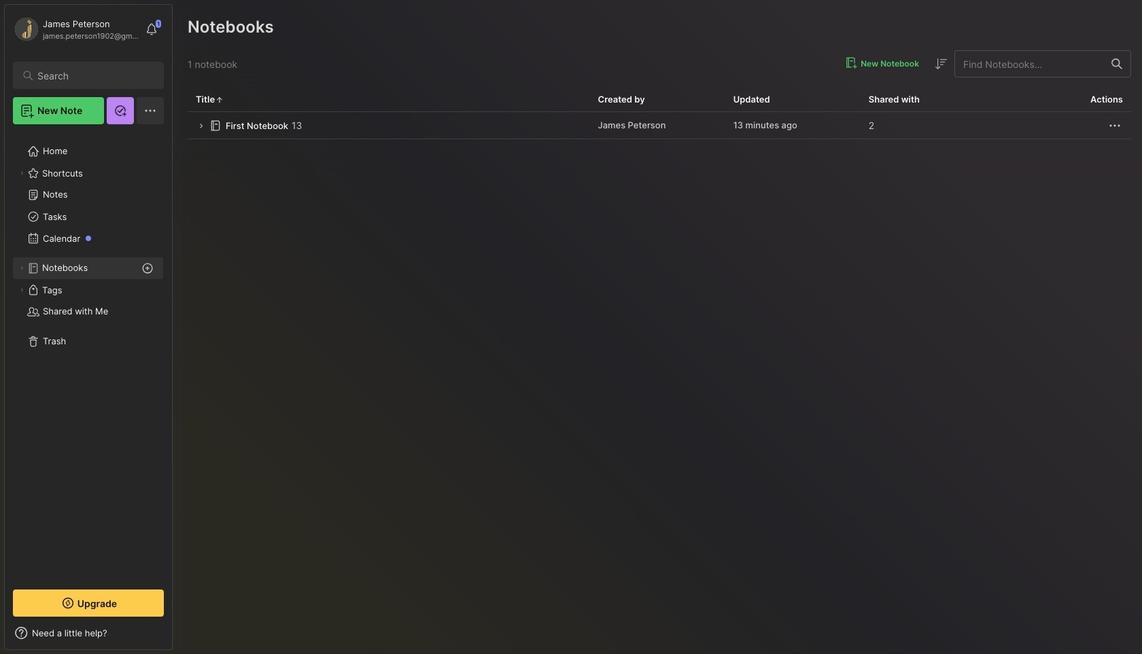 Task type: locate. For each thing, give the bounding box(es) containing it.
click to collapse image
[[172, 630, 182, 646]]

tree
[[5, 133, 172, 578]]

tree inside main element
[[5, 133, 172, 578]]

More actions field
[[1107, 117, 1123, 134]]

Find Notebooks… text field
[[955, 53, 1104, 75]]

none search field inside main element
[[37, 67, 152, 84]]

WHAT'S NEW field
[[5, 623, 172, 645]]

None search field
[[37, 67, 152, 84]]

sort options image
[[933, 56, 949, 72]]

main element
[[0, 0, 177, 655]]

row
[[188, 112, 1131, 139]]



Task type: describe. For each thing, give the bounding box(es) containing it.
expand notebooks image
[[18, 265, 26, 273]]

Account field
[[13, 16, 139, 43]]

arrow image
[[196, 121, 206, 131]]

expand tags image
[[18, 286, 26, 294]]

more actions image
[[1107, 117, 1123, 134]]

Search text field
[[37, 69, 152, 82]]

Sort field
[[933, 56, 949, 72]]



Task type: vqa. For each thing, say whether or not it's contained in the screenshot.
Main element
yes



